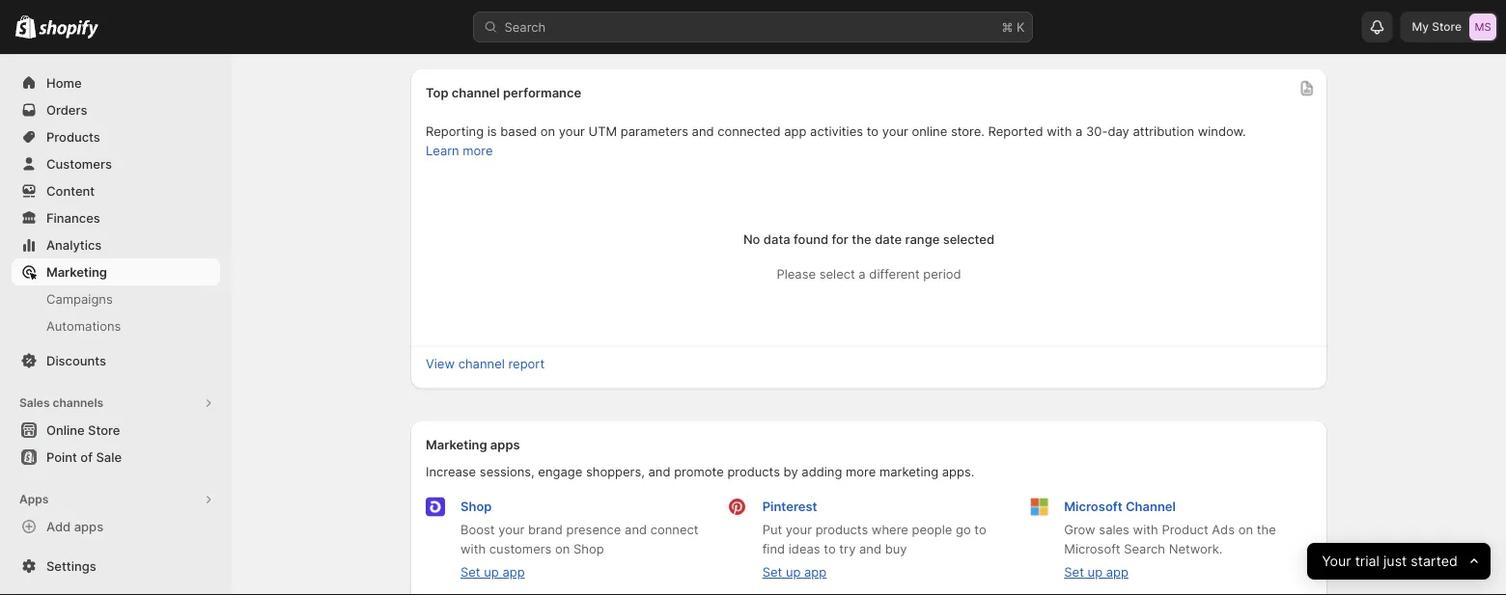 Task type: locate. For each thing, give the bounding box(es) containing it.
products left by
[[727, 465, 780, 480]]

1 vertical spatial the
[[1257, 523, 1276, 538]]

apps inside button
[[74, 519, 103, 534]]

view channel report
[[426, 357, 545, 372]]

2 vertical spatial to
[[824, 542, 836, 557]]

set down grow
[[1064, 565, 1084, 580]]

microsoft
[[1064, 500, 1122, 515], [1064, 542, 1120, 557]]

channel inside button
[[458, 357, 505, 372]]

3 set from the left
[[1064, 565, 1084, 580]]

with down channel
[[1133, 523, 1158, 538]]

and right try
[[859, 542, 881, 557]]

buy
[[885, 542, 907, 557]]

connect
[[650, 523, 699, 538]]

orders link
[[12, 97, 220, 124]]

your left online
[[882, 124, 908, 139]]

2 microsoft from the top
[[1064, 542, 1120, 557]]

select
[[819, 267, 855, 282]]

channel for top
[[452, 85, 500, 100]]

0 vertical spatial products
[[727, 465, 780, 480]]

with
[[1047, 124, 1072, 139], [1133, 523, 1158, 538], [461, 542, 486, 557]]

with down boost
[[461, 542, 486, 557]]

apps
[[490, 438, 520, 453], [74, 519, 103, 534]]

up down grow
[[1088, 565, 1103, 580]]

brand
[[528, 523, 563, 538]]

products up try
[[815, 523, 868, 538]]

set up app link down grow
[[1064, 565, 1128, 580]]

0 horizontal spatial store
[[88, 423, 120, 438]]

1 horizontal spatial the
[[1257, 523, 1276, 538]]

1 vertical spatial shop
[[574, 542, 604, 557]]

your up ideas
[[786, 523, 812, 538]]

by
[[784, 465, 798, 480]]

and inside pinterest put your products where people go to find ideas to try and buy set up app
[[859, 542, 881, 557]]

your inside shop boost your brand presence and connect with customers on shop set up app
[[498, 523, 525, 538]]

search up performance
[[504, 19, 546, 34]]

1 vertical spatial more
[[846, 465, 876, 480]]

microsoft up grow
[[1064, 500, 1122, 515]]

ideas
[[789, 542, 820, 557]]

campaigns
[[46, 292, 113, 307]]

found
[[794, 232, 828, 247]]

1 horizontal spatial to
[[867, 124, 879, 139]]

channel
[[452, 85, 500, 100], [458, 357, 505, 372]]

marketing up increase
[[426, 438, 487, 453]]

your trial just started
[[1322, 554, 1458, 570]]

and left connected
[[692, 124, 714, 139]]

0 vertical spatial microsoft
[[1064, 500, 1122, 515]]

more
[[463, 143, 493, 158], [846, 465, 876, 480]]

1 vertical spatial marketing
[[426, 438, 487, 453]]

analytics link
[[12, 232, 220, 259]]

set
[[461, 565, 480, 580], [762, 565, 782, 580], [1064, 565, 1084, 580]]

products link
[[12, 124, 220, 151]]

shop
[[461, 500, 492, 515], [574, 542, 604, 557]]

my store
[[1412, 20, 1462, 34]]

set up app link for pinterest put your products where people go to find ideas to try and buy set up app
[[762, 565, 827, 580]]

customers
[[489, 542, 552, 557]]

up down ideas
[[786, 565, 801, 580]]

0 horizontal spatial up
[[484, 565, 499, 580]]

for
[[832, 232, 848, 247]]

0 horizontal spatial shop
[[461, 500, 492, 515]]

0 horizontal spatial more
[[463, 143, 493, 158]]

selected
[[943, 232, 995, 247]]

on right "based"
[[540, 124, 555, 139]]

1 horizontal spatial set
[[762, 565, 782, 580]]

customers
[[46, 156, 112, 171]]

period
[[923, 267, 961, 282]]

marketing down analytics
[[46, 265, 107, 279]]

with left 30- on the top right
[[1047, 124, 1072, 139]]

1 vertical spatial a
[[859, 267, 866, 282]]

on down brand
[[555, 542, 570, 557]]

0 vertical spatial the
[[852, 232, 872, 247]]

0 vertical spatial a
[[1076, 124, 1083, 139]]

adding
[[802, 465, 842, 480]]

1 horizontal spatial store
[[1432, 20, 1462, 34]]

0 vertical spatial more
[[463, 143, 493, 158]]

your left the utm
[[559, 124, 585, 139]]

products
[[46, 129, 100, 144]]

2 up from the left
[[786, 565, 801, 580]]

my
[[1412, 20, 1429, 34]]

sales channels
[[19, 396, 103, 410]]

app down ideas
[[804, 565, 827, 580]]

1 horizontal spatial shop
[[574, 542, 604, 557]]

automations
[[46, 319, 121, 334]]

1 set from the left
[[461, 565, 480, 580]]

app inside pinterest put your products where people go to find ideas to try and buy set up app
[[804, 565, 827, 580]]

search inside 'microsoft channel grow sales with product ads on the microsoft search network. set up app'
[[1124, 542, 1165, 557]]

set inside pinterest put your products where people go to find ideas to try and buy set up app
[[762, 565, 782, 580]]

point of sale link
[[12, 444, 220, 471]]

activities
[[810, 124, 863, 139]]

0 horizontal spatial search
[[504, 19, 546, 34]]

1 horizontal spatial a
[[1076, 124, 1083, 139]]

discounts link
[[12, 348, 220, 375]]

products
[[727, 465, 780, 480], [815, 523, 868, 538]]

2 vertical spatial with
[[461, 542, 486, 557]]

channel for view
[[458, 357, 505, 372]]

shop up boost
[[461, 500, 492, 515]]

set up app link down customers
[[461, 565, 525, 580]]

on inside reporting is based on your utm parameters and connected app activities to your online store. reported with a 30-day attribution window. learn more
[[540, 124, 555, 139]]

shopify image
[[39, 20, 99, 39]]

range
[[905, 232, 940, 247]]

app left activities
[[784, 124, 807, 139]]

point of sale
[[46, 450, 122, 465]]

store right my on the right of the page
[[1432, 20, 1462, 34]]

more right adding at the bottom of page
[[846, 465, 876, 480]]

1 vertical spatial with
[[1133, 523, 1158, 538]]

2 set from the left
[[762, 565, 782, 580]]

1 vertical spatial to
[[974, 523, 986, 538]]

on inside shop boost your brand presence and connect with customers on shop set up app
[[555, 542, 570, 557]]

search down sales
[[1124, 542, 1165, 557]]

1 horizontal spatial apps
[[490, 438, 520, 453]]

⌘ k
[[1002, 19, 1025, 34]]

2 horizontal spatial with
[[1133, 523, 1158, 538]]

0 horizontal spatial set
[[461, 565, 480, 580]]

increase sessions, engage shoppers, and promote products by adding more marketing apps.
[[426, 465, 974, 480]]

2 set up app link from the left
[[762, 565, 827, 580]]

1 vertical spatial on
[[1238, 523, 1253, 538]]

try
[[839, 542, 856, 557]]

learn
[[426, 143, 459, 158]]

0 horizontal spatial marketing
[[46, 265, 107, 279]]

customers link
[[12, 151, 220, 178]]

0 vertical spatial store
[[1432, 20, 1462, 34]]

1 horizontal spatial set up app link
[[762, 565, 827, 580]]

2 horizontal spatial up
[[1088, 565, 1103, 580]]

up
[[484, 565, 499, 580], [786, 565, 801, 580], [1088, 565, 1103, 580]]

more down the is
[[463, 143, 493, 158]]

store up sale
[[88, 423, 120, 438]]

and
[[692, 124, 714, 139], [648, 465, 671, 480], [625, 523, 647, 538], [859, 542, 881, 557]]

on right ads
[[1238, 523, 1253, 538]]

2 horizontal spatial set up app link
[[1064, 565, 1128, 580]]

marketing link
[[12, 259, 220, 286]]

store inside button
[[88, 423, 120, 438]]

store.
[[951, 124, 985, 139]]

up down customers
[[484, 565, 499, 580]]

app down customers
[[502, 565, 525, 580]]

2 horizontal spatial to
[[974, 523, 986, 538]]

attribution
[[1133, 124, 1194, 139]]

1 vertical spatial store
[[88, 423, 120, 438]]

1 horizontal spatial marketing
[[426, 438, 487, 453]]

0 horizontal spatial to
[[824, 542, 836, 557]]

2 horizontal spatial set
[[1064, 565, 1084, 580]]

1 horizontal spatial products
[[815, 523, 868, 538]]

sales
[[19, 396, 50, 410]]

set up app link
[[461, 565, 525, 580], [762, 565, 827, 580], [1064, 565, 1128, 580]]

the
[[852, 232, 872, 247], [1257, 523, 1276, 538]]

0 vertical spatial to
[[867, 124, 879, 139]]

shop link
[[461, 500, 492, 515]]

apps for add apps
[[74, 519, 103, 534]]

app down sales
[[1106, 565, 1128, 580]]

set up app link for microsoft channel grow sales with product ads on the microsoft search network. set up app
[[1064, 565, 1128, 580]]

0 horizontal spatial apps
[[74, 519, 103, 534]]

apps for marketing apps
[[490, 438, 520, 453]]

1 horizontal spatial search
[[1124, 542, 1165, 557]]

point of sale button
[[0, 444, 232, 471]]

home
[[46, 75, 82, 90]]

your up customers
[[498, 523, 525, 538]]

0 horizontal spatial set up app link
[[461, 565, 525, 580]]

point
[[46, 450, 77, 465]]

the right ads
[[1257, 523, 1276, 538]]

1 horizontal spatial up
[[786, 565, 801, 580]]

to right activities
[[867, 124, 879, 139]]

1 vertical spatial microsoft
[[1064, 542, 1120, 557]]

1 vertical spatial search
[[1124, 542, 1165, 557]]

no data found for the date range selected
[[743, 232, 995, 247]]

online store
[[46, 423, 120, 438]]

network.
[[1169, 542, 1223, 557]]

set down boost
[[461, 565, 480, 580]]

shop boost your brand presence and connect with customers on shop set up app
[[461, 500, 699, 580]]

1 vertical spatial products
[[815, 523, 868, 538]]

set down find
[[762, 565, 782, 580]]

sale
[[96, 450, 122, 465]]

and left the connect
[[625, 523, 647, 538]]

set up app link down ideas
[[762, 565, 827, 580]]

content link
[[12, 178, 220, 205]]

channel right view at the left
[[458, 357, 505, 372]]

just
[[1383, 554, 1407, 570]]

1 horizontal spatial with
[[1047, 124, 1072, 139]]

set inside 'microsoft channel grow sales with product ads on the microsoft search network. set up app'
[[1064, 565, 1084, 580]]

online
[[46, 423, 85, 438]]

data
[[764, 232, 790, 247]]

1 set up app link from the left
[[461, 565, 525, 580]]

the right for
[[852, 232, 872, 247]]

channel right the top
[[452, 85, 500, 100]]

marketing for marketing
[[46, 265, 107, 279]]

up inside pinterest put your products where people go to find ideas to try and buy set up app
[[786, 565, 801, 580]]

1 vertical spatial channel
[[458, 357, 505, 372]]

apps up sessions,
[[490, 438, 520, 453]]

microsoft down grow
[[1064, 542, 1120, 557]]

products inside pinterest put your products where people go to find ideas to try and buy set up app
[[815, 523, 868, 538]]

your
[[1322, 554, 1351, 570]]

0 vertical spatial channel
[[452, 85, 500, 100]]

date
[[875, 232, 902, 247]]

3 set up app link from the left
[[1064, 565, 1128, 580]]

to right go
[[974, 523, 986, 538]]

to
[[867, 124, 879, 139], [974, 523, 986, 538], [824, 542, 836, 557]]

0 vertical spatial with
[[1047, 124, 1072, 139]]

apps right add
[[74, 519, 103, 534]]

1 horizontal spatial more
[[846, 465, 876, 480]]

shop down presence
[[574, 542, 604, 557]]

a left 30- on the top right
[[1076, 124, 1083, 139]]

marketing
[[46, 265, 107, 279], [426, 438, 487, 453]]

performance
[[503, 85, 581, 100]]

store for online store
[[88, 423, 120, 438]]

0 vertical spatial search
[[504, 19, 546, 34]]

1 up from the left
[[484, 565, 499, 580]]

0 vertical spatial on
[[540, 124, 555, 139]]

2 vertical spatial on
[[555, 542, 570, 557]]

to left try
[[824, 542, 836, 557]]

marketing for marketing apps
[[426, 438, 487, 453]]

0 vertical spatial apps
[[490, 438, 520, 453]]

reporting
[[426, 124, 484, 139]]

3 up from the left
[[1088, 565, 1103, 580]]

a
[[1076, 124, 1083, 139], [859, 267, 866, 282]]

up inside 'microsoft channel grow sales with product ads on the microsoft search network. set up app'
[[1088, 565, 1103, 580]]

a right select at the top right
[[859, 267, 866, 282]]

1 vertical spatial apps
[[74, 519, 103, 534]]

set inside shop boost your brand presence and connect with customers on shop set up app
[[461, 565, 480, 580]]

home link
[[12, 70, 220, 97]]

add apps button
[[12, 514, 220, 541]]

0 horizontal spatial with
[[461, 542, 486, 557]]

0 vertical spatial marketing
[[46, 265, 107, 279]]



Task type: vqa. For each thing, say whether or not it's contained in the screenshot.


Task type: describe. For each thing, give the bounding box(es) containing it.
online
[[912, 124, 947, 139]]

please
[[777, 267, 816, 282]]

0 horizontal spatial products
[[727, 465, 780, 480]]

30-
[[1086, 124, 1108, 139]]

a inside reporting is based on your utm parameters and connected app activities to your online store. reported with a 30-day attribution window. learn more
[[1076, 124, 1083, 139]]

settings
[[46, 559, 96, 574]]

up inside shop boost your brand presence and connect with customers on shop set up app
[[484, 565, 499, 580]]

and left promote
[[648, 465, 671, 480]]

report
[[508, 357, 545, 372]]

add apps
[[46, 519, 103, 534]]

sales channels button
[[12, 390, 220, 417]]

campaigns link
[[12, 286, 220, 313]]

app inside 'microsoft channel grow sales with product ads on the microsoft search network. set up app'
[[1106, 565, 1128, 580]]

online store button
[[0, 417, 232, 444]]

apps button
[[12, 487, 220, 514]]

orders
[[46, 102, 87, 117]]

day
[[1108, 124, 1129, 139]]

sales
[[1099, 523, 1129, 538]]

with inside reporting is based on your utm parameters and connected app activities to your online store. reported with a 30-day attribution window. learn more
[[1047, 124, 1072, 139]]

presence
[[566, 523, 621, 538]]

content
[[46, 183, 95, 198]]

top channel performance
[[426, 85, 581, 100]]

boost
[[461, 523, 495, 538]]

shopify image
[[15, 15, 36, 38]]

go
[[956, 523, 971, 538]]

and inside shop boost your brand presence and connect with customers on shop set up app
[[625, 523, 647, 538]]

trial
[[1355, 554, 1379, 570]]

0 horizontal spatial a
[[859, 267, 866, 282]]

channel
[[1126, 500, 1176, 515]]

with inside 'microsoft channel grow sales with product ads on the microsoft search network. set up app'
[[1133, 523, 1158, 538]]

app inside shop boost your brand presence and connect with customers on shop set up app
[[502, 565, 525, 580]]

no
[[743, 232, 760, 247]]

my store image
[[1469, 14, 1496, 41]]

your trial just started button
[[1307, 544, 1491, 580]]

discounts
[[46, 353, 106, 368]]

promote
[[674, 465, 724, 480]]

of
[[80, 450, 93, 465]]

more inside reporting is based on your utm parameters and connected app activities to your online store. reported with a 30-day attribution window. learn more
[[463, 143, 493, 158]]

store for my store
[[1432, 20, 1462, 34]]

⌘
[[1002, 19, 1013, 34]]

started
[[1411, 554, 1458, 570]]

set up app link for shop boost your brand presence and connect with customers on shop set up app
[[461, 565, 525, 580]]

k
[[1017, 19, 1025, 34]]

view channel report button
[[414, 351, 556, 378]]

parameters
[[621, 124, 688, 139]]

analytics
[[46, 238, 102, 252]]

window.
[[1198, 124, 1246, 139]]

put
[[762, 523, 782, 538]]

based
[[500, 124, 537, 139]]

apps
[[19, 493, 49, 507]]

please select a different period
[[777, 267, 961, 282]]

ads
[[1212, 523, 1235, 538]]

online store link
[[12, 417, 220, 444]]

reported
[[988, 124, 1043, 139]]

app inside reporting is based on your utm parameters and connected app activities to your online store. reported with a 30-day attribution window. learn more
[[784, 124, 807, 139]]

with inside shop boost your brand presence and connect with customers on shop set up app
[[461, 542, 486, 557]]

increase
[[426, 465, 476, 480]]

settings link
[[12, 553, 220, 580]]

where
[[872, 523, 908, 538]]

microsoft channel link
[[1064, 500, 1176, 515]]

marketing apps
[[426, 438, 520, 453]]

top
[[426, 85, 449, 100]]

the inside 'microsoft channel grow sales with product ads on the microsoft search network. set up app'
[[1257, 523, 1276, 538]]

automations link
[[12, 313, 220, 340]]

to inside reporting is based on your utm parameters and connected app activities to your online store. reported with a 30-day attribution window. learn more
[[867, 124, 879, 139]]

engage
[[538, 465, 582, 480]]

and inside reporting is based on your utm parameters and connected app activities to your online store. reported with a 30-day attribution window. learn more
[[692, 124, 714, 139]]

sessions,
[[480, 465, 535, 480]]

different
[[869, 267, 920, 282]]

0 vertical spatial shop
[[461, 500, 492, 515]]

view
[[426, 357, 455, 372]]

0 horizontal spatial the
[[852, 232, 872, 247]]

reporting is based on your utm parameters and connected app activities to your online store. reported with a 30-day attribution window. learn more
[[426, 124, 1246, 158]]

utm
[[589, 124, 617, 139]]

product
[[1162, 523, 1208, 538]]

finances link
[[12, 205, 220, 232]]

on inside 'microsoft channel grow sales with product ads on the microsoft search network. set up app'
[[1238, 523, 1253, 538]]

is
[[487, 124, 497, 139]]

microsoft channel grow sales with product ads on the microsoft search network. set up app
[[1064, 500, 1276, 580]]

people
[[912, 523, 952, 538]]

pinterest link
[[762, 500, 817, 515]]

your inside pinterest put your products where people go to find ideas to try and buy set up app
[[786, 523, 812, 538]]

1 microsoft from the top
[[1064, 500, 1122, 515]]

pinterest
[[762, 500, 817, 515]]



